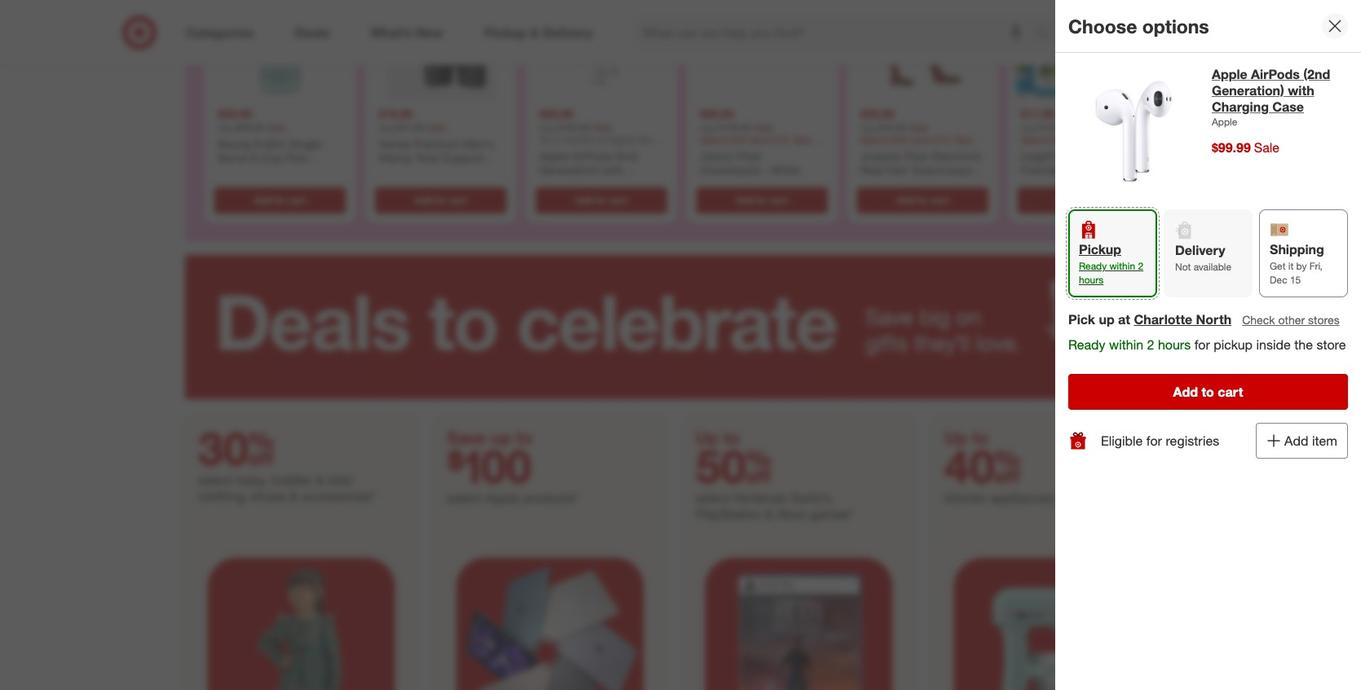 Task type: vqa. For each thing, say whether or not it's contained in the screenshot.


Task type: locate. For each thing, give the bounding box(es) containing it.
pick
[[1069, 312, 1095, 328]]

ready down the "pick"
[[1069, 337, 1106, 353]]

store
[[1317, 337, 1346, 353]]

& left 'xbox'
[[765, 506, 773, 523]]

$99.99 up $129.99
[[539, 107, 573, 120]]

within down the pickup
[[1110, 260, 1136, 272]]

for down north
[[1195, 337, 1210, 353]]

with inside apple airpods (2nd generation) with charging case
[[602, 163, 623, 177]]

0 horizontal spatial generation)
[[539, 163, 599, 177]]

sale for $59.99
[[267, 121, 286, 133]]

1 vertical spatial up
[[491, 427, 512, 448]]

add to cart down apple airpods (2nd generation) with charging case at the left
[[575, 193, 628, 206]]

save left big
[[865, 304, 914, 330]]

sale down apple airpods (2nd generation) with charging case apple
[[1254, 140, 1280, 156]]

1 horizontal spatial 2
[[1147, 337, 1155, 353]]

0 vertical spatial save
[[865, 304, 914, 330]]

1 horizontal spatial up
[[1099, 312, 1115, 328]]

& right shoes
[[290, 488, 298, 505]]

1 horizontal spatial save
[[865, 304, 914, 330]]

sale inside "$99.99 reg $129.99 sale"
[[594, 121, 613, 133]]

reg down "$99.00"
[[700, 121, 714, 133]]

reg inside $59.99 reg $89.99 sale keurig k-mini single- serve k-cup pod coffee maker - oasis
[[218, 121, 232, 133]]

sale for $39.99
[[910, 121, 929, 133]]

hours down charlotte north button
[[1158, 337, 1191, 353]]

reg inside the $39.99 reg $49.99 sale
[[861, 121, 875, 133]]

sale inside the $39.99 reg $49.99 sale
[[910, 121, 929, 133]]

add down hoverboard
[[736, 193, 755, 206]]

1 vertical spatial case
[[589, 177, 615, 191]]

1 horizontal spatial up
[[945, 427, 968, 448]]

cart for apple airpods (2nd generation) with charging case
[[609, 193, 628, 206]]

select for $100
[[447, 490, 482, 506]]

apple down '12' link
[[1212, 66, 1248, 82]]

30 select baby, toddler & kids' clothing, shoes & accessories*
[[198, 421, 376, 505]]

reg down $59.99
[[218, 121, 232, 133]]

$99.99
[[539, 107, 573, 120], [1212, 140, 1251, 156]]

ready
[[1079, 260, 1107, 272], [1069, 337, 1106, 353]]

add to cart down the 100
[[1057, 193, 1110, 206]]

reg
[[218, 121, 232, 133], [378, 121, 393, 133], [539, 121, 553, 133], [700, 121, 714, 133], [861, 121, 875, 133], [1021, 121, 1036, 133]]

sale for $19.99
[[428, 121, 447, 133]]

select
[[198, 472, 233, 488], [447, 490, 482, 506], [696, 490, 731, 506]]

select inside 'select nintendo switch, playstation & xbox games*'
[[696, 490, 731, 506]]

hours inside pickup ready within 2 hours
[[1079, 274, 1104, 286]]

1 vertical spatial save
[[447, 427, 486, 448]]

up inside choose options dialog
[[1099, 312, 1115, 328]]

airpods inside apple airpods (2nd generation) with charging case
[[572, 149, 612, 162]]

1 vertical spatial airpods
[[572, 149, 612, 162]]

100
[[1062, 163, 1082, 177]]

12 link
[[1193, 15, 1229, 51]]

pick up at charlotte north
[[1069, 312, 1232, 328]]

up left at at the top right of page
[[1099, 312, 1115, 328]]

fri,
[[1310, 260, 1323, 272]]

3 reg from the left
[[539, 121, 553, 133]]

reg for $39.99
[[861, 121, 875, 133]]

reg down $39.99
[[861, 121, 875, 133]]

0 horizontal spatial up
[[491, 427, 512, 448]]

0 vertical spatial case
[[1273, 99, 1304, 115]]

save up select apple products*
[[447, 427, 486, 448]]

generation) inside apple airpods (2nd generation) with charging case apple
[[1212, 82, 1285, 99]]

hanes premium men's xtemp total support pouch anti chafing 3pk boxer briefs - red/gray m image
[[372, 0, 510, 100]]

(2nd for apple airpods (2nd generation) with charging case
[[615, 149, 638, 162]]

to inside choose options dialog
[[1202, 384, 1214, 401]]

save for save up to
[[447, 427, 486, 448]]

2 down the pick up at charlotte north
[[1147, 337, 1155, 353]]

0 horizontal spatial 2
[[1138, 260, 1144, 272]]

add to cart for leapfrog learning friends 100 words book
[[1057, 193, 1110, 206]]

items*
[[1109, 490, 1145, 506]]

0 vertical spatial charging
[[1212, 99, 1269, 115]]

get
[[1270, 260, 1286, 272]]

sale right $49.99
[[910, 121, 929, 133]]

airpods inside apple airpods (2nd generation) with charging case apple
[[1251, 66, 1300, 82]]

2 reg from the left
[[378, 121, 393, 133]]

1 reg from the left
[[218, 121, 232, 133]]

within down at at the top right of page
[[1109, 337, 1144, 353]]

to for add to cart button underneath the ready within 2 hours for pickup inside the store
[[1202, 384, 1214, 401]]

add up registries in the bottom right of the page
[[1174, 384, 1198, 401]]

with for apple airpods (2nd generation) with charging case
[[602, 163, 623, 177]]

2 up from the left
[[945, 427, 968, 448]]

apple airpods (2nd generation) with charging case image
[[533, 0, 671, 100], [1069, 66, 1199, 197]]

add to cart button
[[215, 187, 346, 213], [375, 187, 507, 213], [536, 187, 667, 213], [697, 187, 828, 213], [857, 187, 989, 213], [1018, 187, 1149, 213], [1069, 375, 1348, 410]]

0 vertical spatial for
[[1195, 337, 1210, 353]]

learning
[[1073, 149, 1117, 162]]

generation)
[[1212, 82, 1285, 99], [539, 163, 599, 177]]

playstation
[[696, 506, 762, 523]]

add down (target
[[897, 193, 915, 206]]

select left the baby,
[[198, 472, 233, 488]]

shipping get it by fri, dec 15
[[1270, 241, 1325, 286]]

1 horizontal spatial (2nd
[[1304, 66, 1331, 82]]

they'll
[[914, 330, 970, 357]]

add down apple airpods (2nd generation) with charging case at the left
[[575, 193, 594, 206]]

select left nintendo
[[696, 490, 731, 506]]

1 vertical spatial hours
[[1158, 337, 1191, 353]]

sale right $129.99
[[594, 121, 613, 133]]

up for 50
[[696, 427, 719, 448]]

charging
[[1212, 99, 1269, 115], [539, 177, 586, 191]]

ready down the pickup
[[1079, 260, 1107, 272]]

sale right $21.99
[[428, 121, 447, 133]]

eligible
[[1101, 433, 1143, 449]]

add to cart button for keurig k-mini single- serve k-cup pod coffee maker - oasis
[[215, 187, 346, 213]]

check other stores button
[[1242, 312, 1341, 330]]

real
[[861, 163, 883, 177]]

1 up from the left
[[696, 427, 719, 448]]

select down save up to
[[447, 490, 482, 506]]

1 vertical spatial $99.99
[[1212, 140, 1251, 156]]

generation) for apple airpods (2nd generation) with charging case apple
[[1212, 82, 1285, 99]]

carousel region
[[185, 0, 1164, 255]]

1 horizontal spatial charging
[[1212, 99, 1269, 115]]

on
[[956, 304, 981, 330]]

2 horizontal spatial select
[[696, 490, 731, 506]]

1 vertical spatial with
[[602, 163, 623, 177]]

sale right $149.99
[[754, 121, 774, 133]]

ready inside pickup ready within 2 hours
[[1079, 260, 1107, 272]]

0 horizontal spatial up to
[[696, 427, 740, 448]]

add to cart inside choose options dialog
[[1174, 384, 1244, 401]]

0 horizontal spatial -
[[290, 165, 294, 179]]

within
[[1110, 260, 1136, 272], [1109, 337, 1144, 353]]

add for $11.89
[[1057, 193, 1076, 206]]

delivery not available
[[1175, 242, 1232, 273]]

$99.99 inside "$99.99 reg $129.99 sale"
[[539, 107, 573, 120]]

1 horizontal spatial -
[[763, 163, 768, 177]]

up to up kitchen at the right of the page
[[945, 427, 989, 448]]

(target
[[883, 177, 918, 191]]

add item
[[1285, 433, 1338, 450]]

with
[[1288, 82, 1315, 99], [602, 163, 623, 177]]

add to cart
[[254, 193, 306, 206], [415, 193, 467, 206], [575, 193, 628, 206], [736, 193, 789, 206], [897, 193, 949, 206], [1057, 193, 1110, 206], [1174, 384, 1244, 401]]

shipping
[[1270, 241, 1325, 258]]

airpods down $129.99
[[572, 149, 612, 162]]

reg left $129.99
[[539, 121, 553, 133]]

add to cart for jurassic park electronic real feel tyrannosaurus rex (target exclusive)
[[897, 193, 949, 206]]

$99.99 inside choose options dialog
[[1212, 140, 1251, 156]]

0 horizontal spatial hours
[[1079, 274, 1104, 286]]

add down $21.99
[[415, 193, 433, 206]]

charging down $129.99
[[539, 177, 586, 191]]

reg for $99.00
[[700, 121, 714, 133]]

add to cart button down the maker in the top of the page
[[215, 187, 346, 213]]

0 horizontal spatial with
[[602, 163, 623, 177]]

cart for jetson pixel hoverboard - white
[[769, 193, 789, 206]]

1 vertical spatial (2nd
[[615, 149, 638, 162]]

generation) up $99.99 sale
[[1212, 82, 1285, 99]]

add to cart down the ready within 2 hours for pickup inside the store
[[1174, 384, 1244, 401]]

2 within from the top
[[1109, 337, 1144, 353]]

for right 'eligible' at right bottom
[[1147, 433, 1162, 449]]

2 up to from the left
[[945, 427, 989, 448]]

tyrannosaurus
[[911, 163, 985, 177]]

0 vertical spatial 2
[[1138, 260, 1144, 272]]

1 horizontal spatial select
[[447, 490, 482, 506]]

charging up $99.99 sale
[[1212, 99, 1269, 115]]

0 vertical spatial with
[[1288, 82, 1315, 99]]

apple airpods (2nd generation) with charging case image up "$99.99 reg $129.99 sale"
[[533, 0, 671, 100]]

to for keurig k-mini single- serve k-cup pod coffee maker - oasis's add to cart button
[[275, 193, 285, 206]]

baby,
[[237, 472, 267, 488]]

hours down the pickup
[[1079, 274, 1104, 286]]

1 horizontal spatial generation)
[[1212, 82, 1285, 99]]

0 horizontal spatial case
[[589, 177, 615, 191]]

5 reg from the left
[[861, 121, 875, 133]]

$99.99 down apple airpods (2nd generation) with charging case apple
[[1212, 140, 1251, 156]]

0 vertical spatial generation)
[[1212, 82, 1285, 99]]

charging inside apple airpods (2nd generation) with charging case apple
[[1212, 99, 1269, 115]]

cart for jurassic park electronic real feel tyrannosaurus rex (target exclusive)
[[930, 193, 949, 206]]

1 horizontal spatial hours
[[1158, 337, 1191, 353]]

generation) down $129.99
[[539, 163, 599, 177]]

add to cart button down tyrannosaurus on the top right of page
[[857, 187, 989, 213]]

case for apple airpods (2nd generation) with charging case apple
[[1273, 99, 1304, 115]]

up up 'playstation'
[[696, 427, 719, 448]]

add to cart down the maker in the top of the page
[[254, 193, 306, 206]]

apple airpods (2nd generation) with charging case image inside choose options dialog
[[1069, 66, 1199, 197]]

add to cart button down the 100
[[1018, 187, 1149, 213]]

(2nd inside apple airpods (2nd generation) with charging case apple
[[1304, 66, 1331, 82]]

1 vertical spatial 2
[[1147, 337, 1155, 353]]

products*
[[523, 490, 580, 506]]

sale inside $59.99 reg $89.99 sale keurig k-mini single- serve k-cup pod coffee maker - oasis
[[267, 121, 286, 133]]

add to cart button down the ready within 2 hours for pickup inside the store
[[1069, 375, 1348, 410]]

0 horizontal spatial charging
[[539, 177, 586, 191]]

- left white
[[763, 163, 768, 177]]

0 horizontal spatial $99.99
[[539, 107, 573, 120]]

reg inside $11.89 reg $13.99
[[1021, 121, 1036, 133]]

0 horizontal spatial save
[[447, 427, 486, 448]]

apple left products*
[[486, 490, 520, 506]]

0 vertical spatial within
[[1110, 260, 1136, 272]]

airpods up $99.99 sale
[[1251, 66, 1300, 82]]

0 vertical spatial ready
[[1079, 260, 1107, 272]]

cart inside choose options dialog
[[1218, 384, 1244, 401]]

0 horizontal spatial select
[[198, 472, 233, 488]]

cup
[[262, 151, 283, 164]]

kitchen
[[945, 490, 987, 506]]

add down leapfrog learning friends 100 words book at the right top
[[1057, 193, 1076, 206]]

1 horizontal spatial airpods
[[1251, 66, 1300, 82]]

apple down $129.99
[[539, 149, 569, 162]]

reg for $19.99
[[378, 121, 393, 133]]

airpods
[[1251, 66, 1300, 82], [572, 149, 612, 162]]

ready within 2 hours for pickup inside the store
[[1069, 337, 1346, 353]]

k-
[[254, 136, 265, 150], [251, 151, 262, 164]]

up
[[696, 427, 719, 448], [945, 427, 968, 448]]

up up kitchen at the right of the page
[[945, 427, 968, 448]]

0 vertical spatial hours
[[1079, 274, 1104, 286]]

sale inside the $19.99 reg $21.99 sale
[[428, 121, 447, 133]]

add to cart button down $21.99
[[375, 187, 507, 213]]

charging for apple airpods (2nd generation) with charging case
[[539, 177, 586, 191]]

6 reg from the left
[[1021, 121, 1036, 133]]

to for add to cart button related to jurassic park electronic real feel tyrannosaurus rex (target exclusive)
[[918, 193, 927, 206]]

case inside apple airpods (2nd generation) with charging case
[[589, 177, 615, 191]]

add to cart for jetson pixel hoverboard - white
[[736, 193, 789, 206]]

eligible for registries
[[1101, 433, 1220, 449]]

case inside apple airpods (2nd generation) with charging case apple
[[1273, 99, 1304, 115]]

4 reg from the left
[[700, 121, 714, 133]]

reg inside $99.00 reg $149.99 sale
[[700, 121, 714, 133]]

add to cart button down white
[[697, 187, 828, 213]]

pickup
[[1079, 241, 1122, 258]]

select inside 30 select baby, toddler & kids' clothing, shoes & accessories*
[[198, 472, 233, 488]]

reg inside the $19.99 reg $21.99 sale
[[378, 121, 393, 133]]

- down pod
[[290, 165, 294, 179]]

add down the maker in the top of the page
[[254, 193, 273, 206]]

& inside 'select nintendo switch, playstation & xbox games*'
[[765, 506, 773, 523]]

case up $99.99 sale
[[1273, 99, 1304, 115]]

toddler
[[271, 472, 313, 488]]

airpods for apple airpods (2nd generation) with charging case
[[572, 149, 612, 162]]

up to for 50
[[696, 427, 740, 448]]

save for save big on gifts they'll love.
[[865, 304, 914, 330]]

2 left not
[[1138, 260, 1144, 272]]

add to cart down (target
[[897, 193, 949, 206]]

up for at
[[1099, 312, 1115, 328]]

$100
[[447, 439, 532, 494]]

rex
[[861, 177, 880, 191]]

to
[[275, 193, 285, 206], [436, 193, 445, 206], [597, 193, 606, 206], [757, 193, 767, 206], [918, 193, 927, 206], [1079, 193, 1088, 206], [1202, 384, 1214, 401], [516, 427, 533, 448], [724, 427, 740, 448], [973, 427, 989, 448]]

add for $99.00
[[736, 193, 755, 206]]

1 horizontal spatial apple airpods (2nd generation) with charging case image
[[1069, 66, 1199, 197]]

generation) inside apple airpods (2nd generation) with charging case
[[539, 163, 599, 177]]

1 horizontal spatial case
[[1273, 99, 1304, 115]]

save up to
[[447, 427, 533, 448]]

add to cart button down $129.99
[[536, 187, 667, 213]]

cart
[[287, 193, 306, 206], [448, 193, 467, 206], [609, 193, 628, 206], [769, 193, 789, 206], [930, 193, 949, 206], [1091, 193, 1110, 206], [1218, 384, 1244, 401]]

exclusive)
[[921, 177, 972, 191]]

1 vertical spatial for
[[1147, 433, 1162, 449]]

1 vertical spatial charging
[[539, 177, 586, 191]]

& left dining
[[1058, 490, 1066, 506]]

30
[[198, 421, 274, 476]]

for
[[1195, 337, 1210, 353], [1147, 433, 1162, 449]]

save inside save big on gifts they'll love.
[[865, 304, 914, 330]]

within inside pickup ready within 2 hours
[[1110, 260, 1136, 272]]

stores
[[1308, 313, 1340, 327]]

item
[[1312, 433, 1338, 450]]

0 horizontal spatial (2nd
[[615, 149, 638, 162]]

oasis
[[297, 165, 326, 179]]

0 vertical spatial $99.99
[[539, 107, 573, 120]]

hours
[[1079, 274, 1104, 286], [1158, 337, 1191, 353]]

add to cart button for leapfrog learning friends 100 words book
[[1018, 187, 1149, 213]]

electronic
[[932, 149, 983, 162]]

up to up nintendo
[[696, 427, 740, 448]]

0 horizontal spatial airpods
[[572, 149, 612, 162]]

sale up mini
[[267, 121, 286, 133]]

0 horizontal spatial up
[[696, 427, 719, 448]]

&
[[316, 472, 324, 488], [290, 488, 298, 505], [1058, 490, 1066, 506], [765, 506, 773, 523]]

add left item
[[1285, 433, 1309, 450]]

1 within from the top
[[1110, 260, 1136, 272]]

1 horizontal spatial $99.99
[[1212, 140, 1251, 156]]

reg down $11.89 at the right top of page
[[1021, 121, 1036, 133]]

sale inside $99.00 reg $149.99 sale
[[754, 121, 774, 133]]

0 vertical spatial up
[[1099, 312, 1115, 328]]

reg for $59.99
[[218, 121, 232, 133]]

2
[[1138, 260, 1144, 272], [1147, 337, 1155, 353]]

40
[[945, 439, 1021, 494]]

cart for keurig k-mini single- serve k-cup pod coffee maker - oasis
[[287, 193, 306, 206]]

$39.99
[[861, 107, 895, 120]]

case down $129.99
[[589, 177, 615, 191]]

jurassic park electronic real feel tyrannosaurus rex (target exclusive) image
[[854, 0, 992, 100]]

select nintendo switch, playstation & xbox games*
[[696, 490, 854, 523]]

apple airpods (2nd generation) with charging case image right $13.99
[[1069, 66, 1199, 197]]

1 horizontal spatial up to
[[945, 427, 989, 448]]

k- down $89.99
[[254, 136, 265, 150]]

it
[[1289, 260, 1294, 272]]

1 up to from the left
[[696, 427, 740, 448]]

reg inside "$99.99 reg $129.99 sale"
[[539, 121, 553, 133]]

apple inside apple airpods (2nd generation) with charging case
[[539, 149, 569, 162]]

reg down $19.99
[[378, 121, 393, 133]]

sale inside choose options dialog
[[1254, 140, 1280, 156]]

add for $99.99
[[575, 193, 594, 206]]

add to cart button for jurassic park electronic real feel tyrannosaurus rex (target exclusive)
[[857, 187, 989, 213]]

up
[[1099, 312, 1115, 328], [491, 427, 512, 448]]

up up select apple products*
[[491, 427, 512, 448]]

airpods for apple airpods (2nd generation) with charging case apple
[[1251, 66, 1300, 82]]

with inside apple airpods (2nd generation) with charging case apple
[[1288, 82, 1315, 99]]

apple
[[1212, 66, 1248, 82], [1212, 116, 1238, 128], [539, 149, 569, 162], [486, 490, 520, 506]]

up to
[[696, 427, 740, 448], [945, 427, 989, 448]]

1 horizontal spatial with
[[1288, 82, 1315, 99]]

select for 50
[[696, 490, 731, 506]]

1 vertical spatial within
[[1109, 337, 1144, 353]]

0 vertical spatial airpods
[[1251, 66, 1300, 82]]

charging inside apple airpods (2nd generation) with charging case
[[539, 177, 586, 191]]

1 vertical spatial generation)
[[539, 163, 599, 177]]

search button
[[1028, 15, 1067, 54]]

pixel
[[737, 149, 761, 162]]

big
[[920, 304, 950, 330]]

50
[[696, 439, 772, 494]]

(2nd inside apple airpods (2nd generation) with charging case
[[615, 149, 638, 162]]

0 vertical spatial (2nd
[[1304, 66, 1331, 82]]

add to cart down white
[[736, 193, 789, 206]]

leapfrog learning friends 100 words book
[[1021, 149, 1117, 191]]



Task type: describe. For each thing, give the bounding box(es) containing it.
love.
[[976, 330, 1021, 357]]

leapfrog
[[1021, 149, 1070, 162]]

maker
[[255, 165, 287, 179]]

registries
[[1166, 433, 1220, 449]]

jetson pixel hoverboard - white
[[700, 149, 800, 177]]

2 inside pickup ready within 2 hours
[[1138, 260, 1144, 272]]

add item button
[[1256, 423, 1348, 459]]

save big on gifts they'll love.
[[865, 304, 1021, 357]]

apple airpods (2nd generation) with charging case link
[[1212, 66, 1348, 115]]

clothing,
[[198, 488, 247, 505]]

$19.99
[[378, 107, 413, 120]]

add to cart for keurig k-mini single- serve k-cup pod coffee maker - oasis
[[254, 193, 306, 206]]

$11.89 reg $13.99
[[1021, 107, 1068, 133]]

inside
[[1257, 337, 1291, 353]]

- inside $59.99 reg $89.99 sale keurig k-mini single- serve k-cup pod coffee maker - oasis
[[290, 165, 294, 179]]

select apple products*
[[447, 490, 580, 506]]

$59.99 reg $89.99 sale keurig k-mini single- serve k-cup pod coffee maker - oasis
[[218, 107, 326, 179]]

dec
[[1270, 274, 1288, 286]]

jurassic
[[861, 149, 903, 162]]

keurig
[[218, 136, 251, 150]]

add for $19.99
[[415, 193, 433, 206]]

jurassic park electronic real feel tyrannosaurus rex (target exclusive)
[[861, 149, 985, 191]]

with for apple airpods (2nd generation) with charging case apple
[[1288, 82, 1315, 99]]

$99.99 sale
[[1212, 140, 1280, 156]]

1 horizontal spatial for
[[1195, 337, 1210, 353]]

What can we help you find? suggestions appear below search field
[[633, 15, 1039, 51]]

apple up $99.99 sale
[[1212, 116, 1238, 128]]

$99.00 reg $149.99 sale
[[700, 107, 774, 133]]

$13.99
[[1038, 121, 1068, 133]]

single-
[[289, 136, 325, 150]]

(2nd for apple airpods (2nd generation) with charging case apple
[[1304, 66, 1331, 82]]

cart for leapfrog learning friends 100 words book
[[1091, 193, 1110, 206]]

0 horizontal spatial for
[[1147, 433, 1162, 449]]

words
[[1085, 163, 1117, 177]]

switch,
[[791, 490, 834, 506]]

book
[[1021, 177, 1048, 191]]

add inside button
[[1285, 433, 1309, 450]]

pod
[[286, 151, 307, 164]]

appliances
[[991, 490, 1054, 506]]

pickup ready within 2 hours
[[1079, 241, 1144, 286]]

to for add to cart button underneath $21.99
[[436, 193, 445, 206]]

friends
[[1021, 163, 1059, 177]]

the
[[1295, 337, 1313, 353]]

add to cart button for apple airpods (2nd generation) with charging case
[[536, 187, 667, 213]]

keurig k-mini single-serve k-cup pod coffee maker - oasis image
[[211, 0, 349, 100]]

choose
[[1069, 14, 1137, 37]]

pickup
[[1214, 337, 1253, 353]]

xbox
[[777, 506, 807, 523]]

by
[[1297, 260, 1307, 272]]

charlotte north button
[[1134, 311, 1232, 330]]

to for apple airpods (2nd generation) with charging case add to cart button
[[597, 193, 606, 206]]

15
[[1290, 274, 1301, 286]]

accessories*
[[302, 488, 376, 505]]

1 vertical spatial ready
[[1069, 337, 1106, 353]]

$59.99
[[218, 107, 252, 120]]

delivery
[[1175, 242, 1226, 259]]

jetson pixel hoverboard - white image
[[693, 0, 831, 100]]

kids'
[[328, 472, 354, 488]]

reg for $11.89
[[1021, 121, 1036, 133]]

up for 40
[[945, 427, 968, 448]]

gifts
[[865, 330, 908, 357]]

add for $59.99
[[254, 193, 273, 206]]

add to cart for apple airpods (2nd generation) with charging case
[[575, 193, 628, 206]]

choose options dialog
[[1056, 0, 1361, 691]]

up for to
[[491, 427, 512, 448]]

sale for $99.00
[[754, 121, 774, 133]]

$49.99
[[878, 121, 907, 133]]

hoverboard
[[700, 163, 760, 177]]

leapfrog learning friends 100 words book image
[[1015, 0, 1153, 100]]

$99.00
[[700, 107, 734, 120]]

$99.99 reg $129.99 sale
[[539, 107, 613, 133]]

case for apple airpods (2nd generation) with charging case
[[589, 177, 615, 191]]

serve
[[218, 151, 247, 164]]

$19.99 reg $21.99 sale
[[378, 107, 447, 133]]

up to for 40
[[945, 427, 989, 448]]

reg for $99.99
[[539, 121, 553, 133]]

to for add to cart button corresponding to jetson pixel hoverboard - white
[[757, 193, 767, 206]]

shoes
[[251, 488, 286, 505]]

available
[[1194, 261, 1232, 273]]

dining
[[1069, 490, 1105, 506]]

not
[[1175, 261, 1191, 273]]

$99.99 for reg
[[539, 107, 573, 120]]

- inside jetson pixel hoverboard - white
[[763, 163, 768, 177]]

& left kids'
[[316, 472, 324, 488]]

$129.99
[[556, 121, 591, 133]]

check
[[1242, 313, 1275, 327]]

choose options
[[1069, 14, 1209, 37]]

0 horizontal spatial apple airpods (2nd generation) with charging case image
[[533, 0, 671, 100]]

$99.99 for sale
[[1212, 140, 1251, 156]]

12
[[1214, 17, 1223, 27]]

to for add to cart button associated with leapfrog learning friends 100 words book
[[1079, 193, 1088, 206]]

k- up the maker in the top of the page
[[251, 151, 262, 164]]

$21.99
[[396, 121, 425, 133]]

add to cart down $21.99
[[415, 193, 467, 206]]

park
[[906, 149, 929, 162]]

options
[[1143, 14, 1209, 37]]

other
[[1279, 313, 1305, 327]]

feel
[[886, 163, 908, 177]]

north
[[1196, 312, 1232, 328]]

add to cart button for jetson pixel hoverboard - white
[[697, 187, 828, 213]]

add for $39.99
[[897, 193, 915, 206]]

charging for apple airpods (2nd generation) with charging case apple
[[1212, 99, 1269, 115]]

games*
[[811, 506, 854, 523]]

generation) for apple airpods (2nd generation) with charging case
[[539, 163, 599, 177]]

apple airpods (2nd generation) with charging case
[[539, 149, 638, 191]]

sale for $99.99
[[594, 121, 613, 133]]

nintendo
[[734, 490, 788, 506]]

$11.89
[[1021, 107, 1055, 120]]



